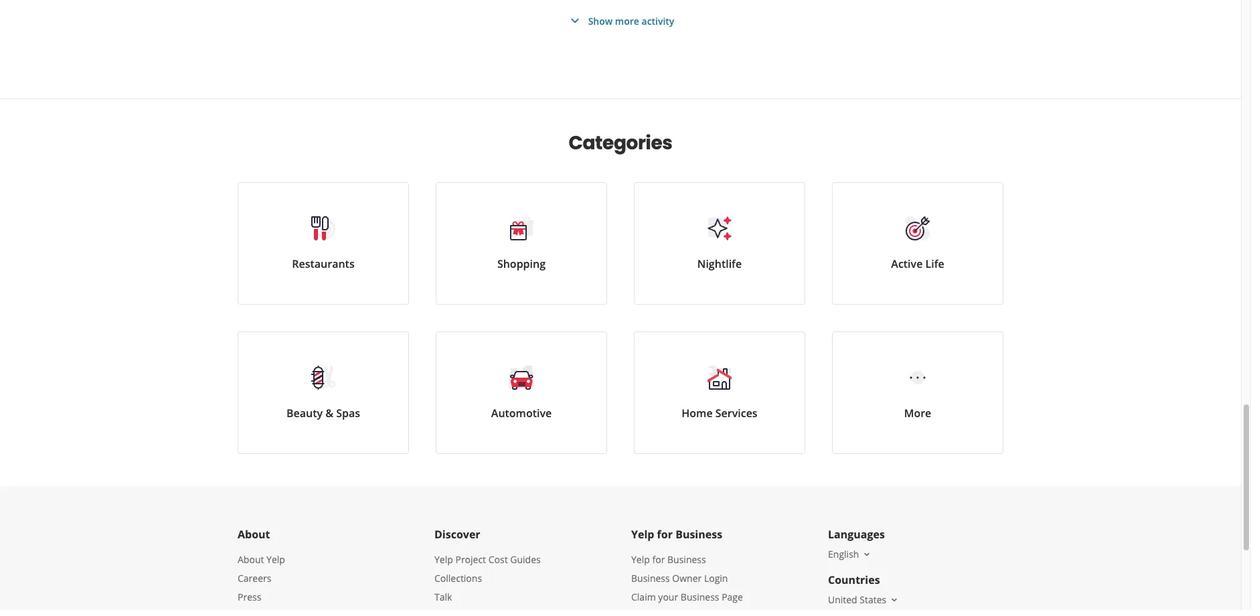 Task type: vqa. For each thing, say whether or not it's contained in the screenshot.
verified by the business 3 months ago
no



Task type: locate. For each thing, give the bounding box(es) containing it.
cost
[[489, 553, 508, 566]]

0 vertical spatial 16 chevron down v2 image
[[862, 549, 873, 560]]

yelp up claim
[[631, 553, 650, 566]]

yelp project cost guides collections talk
[[435, 553, 541, 603]]

yelp
[[631, 527, 655, 542], [267, 553, 285, 566], [435, 553, 453, 566], [631, 553, 650, 566]]

shopping
[[497, 256, 546, 271]]

yelp up collections
[[435, 553, 453, 566]]

business up owner
[[668, 553, 706, 566]]

automotive
[[491, 406, 552, 421]]

2 about from the top
[[238, 553, 264, 566]]

about up about yelp link
[[238, 527, 270, 542]]

page
[[722, 591, 743, 603]]

for
[[657, 527, 673, 542], [653, 553, 665, 566]]

about yelp link
[[238, 553, 285, 566]]

business up claim
[[631, 572, 670, 585]]

show more activity button
[[567, 13, 675, 29]]

your
[[658, 591, 678, 603]]

english button
[[828, 548, 873, 560]]

business up yelp for business link
[[676, 527, 723, 542]]

yelp for yelp project cost guides collections talk
[[435, 553, 453, 566]]

united states
[[828, 593, 887, 606]]

for up business owner login link
[[653, 553, 665, 566]]

1 horizontal spatial 16 chevron down v2 image
[[889, 595, 900, 605]]

talk link
[[435, 591, 452, 603]]

active life link
[[832, 182, 1004, 305]]

active
[[892, 256, 923, 271]]

1 vertical spatial about
[[238, 553, 264, 566]]

yelp inside yelp for business business owner login claim your business page
[[631, 553, 650, 566]]

spas
[[336, 406, 360, 421]]

1 vertical spatial 16 chevron down v2 image
[[889, 595, 900, 605]]

claim
[[631, 591, 656, 603]]

16 chevron down v2 image inside united states popup button
[[889, 595, 900, 605]]

collections
[[435, 572, 482, 585]]

16 chevron down v2 image inside english dropdown button
[[862, 549, 873, 560]]

yelp for business
[[631, 527, 723, 542]]

english
[[828, 548, 859, 560]]

0 vertical spatial for
[[657, 527, 673, 542]]

for for yelp for business business owner login claim your business page
[[653, 553, 665, 566]]

for up yelp for business link
[[657, 527, 673, 542]]

about
[[238, 527, 270, 542], [238, 553, 264, 566]]

16 chevron down v2 image down languages
[[862, 549, 873, 560]]

0 vertical spatial about
[[238, 527, 270, 542]]

careers link
[[238, 572, 271, 585]]

1 vertical spatial for
[[653, 553, 665, 566]]

home
[[682, 406, 713, 421]]

yelp inside yelp project cost guides collections talk
[[435, 553, 453, 566]]

talk
[[435, 591, 452, 603]]

for inside yelp for business business owner login claim your business page
[[653, 553, 665, 566]]

yelp project cost guides link
[[435, 553, 541, 566]]

16 chevron down v2 image right the 'states'
[[889, 595, 900, 605]]

yelp for yelp for business
[[631, 527, 655, 542]]

beauty & spas
[[287, 406, 360, 421]]

business down owner
[[681, 591, 720, 603]]

0 horizontal spatial 16 chevron down v2 image
[[862, 549, 873, 560]]

about up careers link
[[238, 553, 264, 566]]

nightlife link
[[634, 182, 806, 305]]

languages
[[828, 527, 885, 542]]

yelp up careers link
[[267, 553, 285, 566]]

business
[[676, 527, 723, 542], [668, 553, 706, 566], [631, 572, 670, 585], [681, 591, 720, 603]]

yelp up yelp for business link
[[631, 527, 655, 542]]

services
[[716, 406, 758, 421]]

1 about from the top
[[238, 527, 270, 542]]

16 chevron down v2 image
[[862, 549, 873, 560], [889, 595, 900, 605]]

about inside about yelp careers press
[[238, 553, 264, 566]]

yelp for business business owner login claim your business page
[[631, 553, 743, 603]]



Task type: describe. For each thing, give the bounding box(es) containing it.
show
[[588, 14, 613, 27]]

careers
[[238, 572, 271, 585]]

home services
[[682, 406, 758, 421]]

yelp for business link
[[631, 553, 706, 566]]

beauty
[[287, 406, 323, 421]]

guides
[[510, 553, 541, 566]]

for for yelp for business
[[657, 527, 673, 542]]

yelp inside about yelp careers press
[[267, 553, 285, 566]]

16 chevron down v2 image for countries
[[889, 595, 900, 605]]

shopping link
[[436, 182, 607, 305]]

about yelp careers press
[[238, 553, 285, 603]]

united states button
[[828, 593, 900, 606]]

16 chevron down v2 image for languages
[[862, 549, 873, 560]]

active life
[[892, 256, 945, 271]]

restaurants
[[292, 256, 355, 271]]

nightlife
[[698, 256, 742, 271]]

show more activity
[[588, 14, 675, 27]]

24 chevron down v2 image
[[567, 13, 583, 29]]

owner
[[673, 572, 702, 585]]

about for about yelp careers press
[[238, 553, 264, 566]]

categories
[[569, 130, 673, 156]]

restaurants link
[[238, 182, 409, 305]]

yelp for yelp for business business owner login claim your business page
[[631, 553, 650, 566]]

collections link
[[435, 572, 482, 585]]

&
[[326, 406, 334, 421]]

login
[[704, 572, 728, 585]]

automotive link
[[436, 331, 607, 454]]

claim your business page link
[[631, 591, 743, 603]]

activity
[[642, 14, 675, 27]]

states
[[860, 593, 887, 606]]

category navigation section navigation
[[224, 99, 1017, 486]]

press link
[[238, 591, 261, 603]]

beauty & spas link
[[238, 331, 409, 454]]

countries
[[828, 573, 880, 587]]

more
[[615, 14, 639, 27]]

press
[[238, 591, 261, 603]]

business owner login link
[[631, 572, 728, 585]]

home services link
[[634, 331, 806, 454]]

united
[[828, 593, 858, 606]]

about for about
[[238, 527, 270, 542]]

discover
[[435, 527, 481, 542]]

life
[[926, 256, 945, 271]]

project
[[456, 553, 486, 566]]

more
[[904, 406, 932, 421]]

more link
[[832, 331, 1004, 454]]



